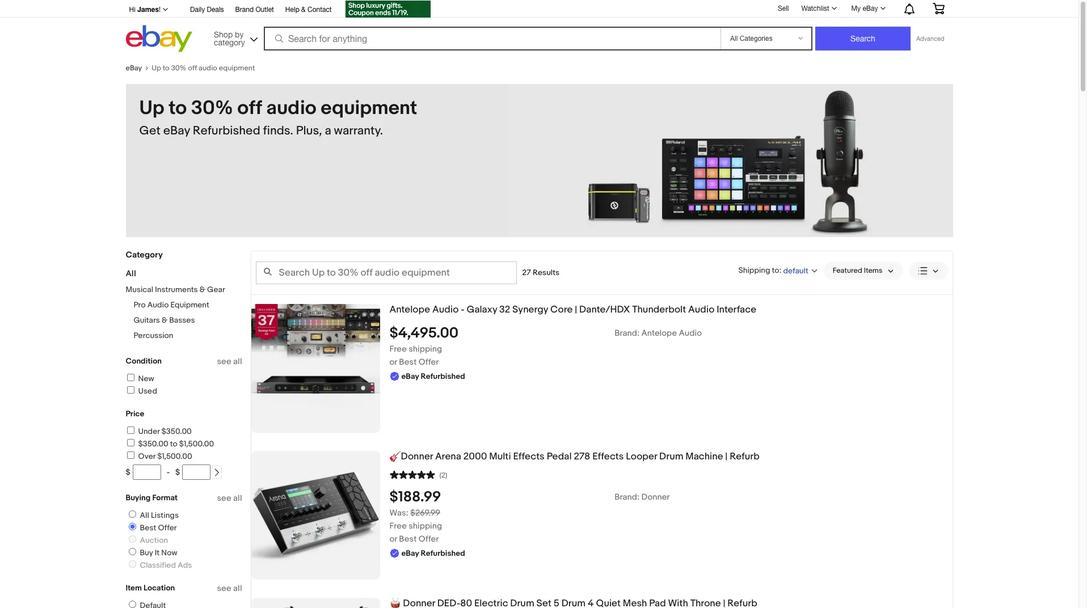 Task type: describe. For each thing, give the bounding box(es) containing it.
1 vertical spatial best
[[140, 524, 156, 533]]

or inside brand: donner was: $269.99 free shipping or best offer
[[390, 534, 397, 545]]

:
[[780, 265, 782, 275]]

best inside brand: donner was: $269.99 free shipping or best offer
[[399, 534, 417, 545]]

help & contact
[[286, 6, 332, 14]]

equipment for up to 30% off audio equipment get ebay refurbished finds. plus, a warranty.
[[321, 97, 418, 120]]

brand
[[235, 6, 254, 14]]

shipping inside brand: donner was: $269.99 free shipping or best offer
[[409, 521, 442, 532]]

🥁 donner ded-80 electric drum set 5 drum 4 quiet mesh pad with throne | refurb image
[[251, 598, 380, 609]]

my
[[852, 5, 861, 12]]

up for up to 30% off audio equipment
[[152, 64, 161, 73]]

over $1,500.00
[[138, 452, 192, 462]]

outlet
[[256, 6, 274, 14]]

shop by category
[[214, 30, 245, 47]]

30% for up to 30% off audio equipment get ebay refurbished finds. plus, a warranty.
[[191, 97, 233, 120]]

pedal
[[547, 451, 572, 463]]

auction link
[[124, 536, 170, 546]]

$ for "maximum value" text field
[[176, 468, 180, 478]]

drum
[[660, 451, 684, 463]]

& inside the 'account' navigation
[[302, 6, 306, 14]]

Over $1,500.00 checkbox
[[127, 452, 134, 459]]

3 see all from the top
[[217, 584, 242, 595]]

guitars
[[134, 316, 160, 325]]

Maximum Value text field
[[182, 465, 211, 480]]

3 see all button from the top
[[217, 584, 242, 595]]

percussion link
[[134, 331, 173, 341]]

all listings link
[[124, 511, 181, 521]]

🎸donner arena 2000 multi effects pedal 278 effects looper drum machine | refurb image
[[251, 451, 380, 580]]

1 effects from the left
[[514, 451, 545, 463]]

1 vertical spatial refurbished
[[421, 372, 466, 381]]

1 horizontal spatial -
[[461, 304, 465, 316]]

auction
[[140, 536, 168, 546]]

shipping inside brand: antelope audio free shipping or best offer
[[409, 344, 442, 355]]

new link
[[125, 374, 154, 384]]

🎸donner arena 2000 multi effects pedal 278 effects looper drum machine | refurb
[[390, 451, 760, 463]]

dante/hdx
[[580, 304, 631, 316]]

antelope inside brand: antelope audio free shipping or best offer
[[642, 328, 678, 339]]

buy it now link
[[124, 549, 180, 558]]

new
[[138, 374, 154, 384]]

all listings
[[140, 511, 179, 521]]

used link
[[125, 387, 157, 396]]

(2)
[[440, 471, 448, 480]]

buying
[[126, 493, 151, 503]]

condition
[[126, 357, 162, 366]]

under
[[138, 427, 160, 437]]

classified ads
[[140, 561, 192, 571]]

all for all listings
[[140, 511, 149, 521]]

to for shipping to : default
[[773, 265, 780, 275]]

your shopping cart image
[[933, 3, 946, 14]]

🎸donner arena 2000 multi effects pedal 278 effects looper drum machine | refurb link
[[390, 451, 953, 463]]

account navigation
[[123, 0, 954, 19]]

$188.99
[[390, 489, 441, 506]]

items
[[865, 266, 883, 275]]

all for all listings
[[233, 493, 242, 504]]

$350.00 to $1,500.00
[[138, 440, 214, 449]]

get the coupon image
[[346, 1, 431, 18]]

featured
[[833, 266, 863, 275]]

brand: donner was: $269.99 free shipping or best offer
[[390, 492, 670, 545]]

pro audio equipment link
[[134, 300, 209, 310]]

under $350.00 link
[[125, 427, 192, 437]]

up for up to 30% off audio equipment get ebay refurbished finds. plus, a warranty.
[[139, 97, 164, 120]]

see all for new
[[217, 357, 242, 367]]

offer inside brand: antelope audio free shipping or best offer
[[419, 357, 439, 368]]

daily deals
[[190, 6, 224, 14]]

Buy It Now radio
[[129, 549, 136, 556]]

ebay inside the 'account' navigation
[[863, 5, 879, 12]]

278
[[574, 451, 591, 463]]

1 ebay refurbished from the top
[[402, 372, 466, 381]]

Auction radio
[[129, 536, 136, 543]]

buy it now
[[140, 549, 177, 558]]

0 horizontal spatial |
[[575, 304, 578, 316]]

3 see from the top
[[217, 584, 231, 595]]

up to 30% off audio equipment
[[152, 64, 255, 73]]

finds.
[[263, 124, 294, 139]]

$269.99
[[411, 508, 441, 519]]

to for up to 30% off audio equipment
[[163, 64, 170, 73]]

default
[[784, 266, 809, 276]]

see all for all listings
[[217, 493, 242, 504]]

listings
[[151, 511, 179, 521]]

2 vertical spatial refurbished
[[421, 549, 466, 559]]

james
[[138, 5, 159, 14]]

audio inside brand: antelope audio free shipping or best offer
[[679, 328, 702, 339]]

off for up to 30% off audio equipment
[[188, 64, 197, 73]]

2 vertical spatial &
[[162, 316, 168, 325]]

audio for up to 30% off audio equipment
[[199, 64, 217, 73]]

guitars & basses link
[[134, 316, 195, 325]]

watchlist
[[802, 5, 830, 12]]

27 results
[[523, 268, 560, 278]]

antelope inside antelope audio - galaxy 32 synergy core | dante/hdx thunderbolt audio interface link
[[390, 304, 430, 316]]

results
[[533, 268, 560, 278]]

by
[[235, 30, 244, 39]]

see all button for all listings
[[217, 493, 242, 504]]

over $1,500.00 link
[[125, 452, 192, 462]]

audio inside all musical instruments & gear pro audio equipment guitars & basses percussion
[[147, 300, 169, 310]]

musical instruments & gear link
[[126, 285, 225, 295]]

none submit inside shop by category banner
[[816, 27, 911, 51]]

audio left interface
[[689, 304, 715, 316]]

my ebay link
[[846, 2, 891, 15]]

shipping to : default
[[739, 265, 809, 276]]

multi
[[490, 451, 511, 463]]

brand outlet
[[235, 6, 274, 14]]

ebay link
[[126, 64, 152, 73]]

looper
[[627, 451, 658, 463]]

🎸donner
[[390, 451, 433, 463]]

advanced
[[917, 35, 945, 42]]

0 vertical spatial $1,500.00
[[179, 440, 214, 449]]

buy
[[140, 549, 153, 558]]

or inside brand: antelope audio free shipping or best offer
[[390, 357, 397, 368]]

classified
[[140, 561, 176, 571]]

gear
[[207, 285, 225, 295]]

hi james !
[[129, 5, 161, 14]]

machine
[[686, 451, 724, 463]]

to for $350.00 to $1,500.00
[[170, 440, 178, 449]]

sell
[[778, 4, 790, 12]]

$350.00 to $1,500.00 checkbox
[[127, 440, 134, 447]]

equipment for up to 30% off audio equipment
[[219, 64, 255, 73]]

warranty.
[[334, 124, 383, 139]]

arena
[[435, 451, 462, 463]]

shop by category banner
[[123, 0, 954, 55]]

2 ebay refurbished from the top
[[402, 549, 466, 559]]

deals
[[207, 6, 224, 14]]

contact
[[308, 6, 332, 14]]

shop by category button
[[209, 25, 260, 50]]

instruments
[[155, 285, 198, 295]]

was:
[[390, 508, 409, 519]]



Task type: locate. For each thing, give the bounding box(es) containing it.
2000
[[464, 451, 487, 463]]

$350.00 up $350.00 to $1,500.00
[[162, 427, 192, 437]]

best down was:
[[399, 534, 417, 545]]

percussion
[[134, 331, 173, 341]]

Enter your search keyword text field
[[256, 262, 517, 284]]

& right help in the top left of the page
[[302, 6, 306, 14]]

2 all from the top
[[233, 493, 242, 504]]

1 horizontal spatial off
[[238, 97, 262, 120]]

2 shipping from the top
[[409, 521, 442, 532]]

daily
[[190, 6, 205, 14]]

1 vertical spatial up
[[139, 97, 164, 120]]

featured items button
[[824, 262, 904, 280]]

1 vertical spatial $350.00
[[138, 440, 168, 449]]

advanced link
[[911, 27, 951, 50]]

brand: for antelope
[[615, 328, 640, 339]]

0 vertical spatial up
[[152, 64, 161, 73]]

1 horizontal spatial effects
[[593, 451, 624, 463]]

0 horizontal spatial antelope
[[390, 304, 430, 316]]

2 vertical spatial best
[[399, 534, 417, 545]]

all musical instruments & gear pro audio equipment guitars & basses percussion
[[126, 269, 225, 341]]

2 free from the top
[[390, 521, 407, 532]]

$1,500.00
[[179, 440, 214, 449], [157, 452, 192, 462]]

basses
[[169, 316, 195, 325]]

to right ebay link
[[163, 64, 170, 73]]

1 horizontal spatial audio
[[266, 97, 317, 120]]

best down '$4,495.00' on the bottom
[[399, 357, 417, 368]]

Minimum Value text field
[[133, 465, 161, 480]]

&
[[302, 6, 306, 14], [200, 285, 206, 295], [162, 316, 168, 325]]

brand: for donner
[[615, 492, 640, 503]]

brand: left donner
[[615, 492, 640, 503]]

free
[[390, 344, 407, 355], [390, 521, 407, 532]]

All Listings radio
[[129, 511, 136, 518]]

free inside brand: antelope audio free shipping or best offer
[[390, 344, 407, 355]]

0 vertical spatial 30%
[[171, 64, 186, 73]]

1 vertical spatial -
[[167, 468, 170, 478]]

1 see from the top
[[217, 357, 231, 367]]

1 vertical spatial offer
[[158, 524, 177, 533]]

equipment
[[171, 300, 209, 310]]

help
[[286, 6, 300, 14]]

1 vertical spatial ebay refurbished
[[402, 549, 466, 559]]

0 vertical spatial shipping
[[409, 344, 442, 355]]

0 vertical spatial free
[[390, 344, 407, 355]]

best
[[399, 357, 417, 368], [140, 524, 156, 533], [399, 534, 417, 545]]

offer down listings
[[158, 524, 177, 533]]

0 vertical spatial all
[[126, 269, 136, 279]]

antelope
[[390, 304, 430, 316], [642, 328, 678, 339]]

2 $ from the left
[[176, 468, 180, 478]]

0 horizontal spatial equipment
[[219, 64, 255, 73]]

used
[[138, 387, 157, 396]]

$350.00 down under
[[138, 440, 168, 449]]

shipping down '$4,495.00' on the bottom
[[409, 344, 442, 355]]

offer down $269.99 at the left of page
[[419, 534, 439, 545]]

0 horizontal spatial $
[[126, 468, 130, 478]]

best inside brand: antelope audio free shipping or best offer
[[399, 357, 417, 368]]

audio up finds.
[[266, 97, 317, 120]]

offer inside brand: donner was: $269.99 free shipping or best offer
[[419, 534, 439, 545]]

interface
[[717, 304, 757, 316]]

1 horizontal spatial all
[[140, 511, 149, 521]]

1 free from the top
[[390, 344, 407, 355]]

audio down category
[[199, 64, 217, 73]]

0 vertical spatial audio
[[199, 64, 217, 73]]

brand outlet link
[[235, 4, 274, 16]]

best offer
[[140, 524, 177, 533]]

0 vertical spatial refurbished
[[193, 124, 261, 139]]

2 vertical spatial see all
[[217, 584, 242, 595]]

0 horizontal spatial off
[[188, 64, 197, 73]]

0 vertical spatial equipment
[[219, 64, 255, 73]]

all up musical
[[126, 269, 136, 279]]

under $350.00
[[138, 427, 192, 437]]

effects
[[514, 451, 545, 463], [593, 451, 624, 463]]

audio down antelope audio - galaxy 32 synergy core | dante/hdx thunderbolt audio interface link
[[679, 328, 702, 339]]

0 horizontal spatial &
[[162, 316, 168, 325]]

1 horizontal spatial 30%
[[191, 97, 233, 120]]

see for new
[[217, 357, 231, 367]]

free down '$4,495.00' on the bottom
[[390, 344, 407, 355]]

3 all from the top
[[233, 584, 242, 595]]

- left galaxy
[[461, 304, 465, 316]]

(2) link
[[390, 469, 448, 480]]

brand: inside brand: donner was: $269.99 free shipping or best offer
[[615, 492, 640, 503]]

- down over $1,500.00
[[167, 468, 170, 478]]

free down was:
[[390, 521, 407, 532]]

antelope up '$4,495.00' on the bottom
[[390, 304, 430, 316]]

all for all musical instruments & gear pro audio equipment guitars & basses percussion
[[126, 269, 136, 279]]

2 horizontal spatial &
[[302, 6, 306, 14]]

1 horizontal spatial antelope
[[642, 328, 678, 339]]

1 vertical spatial equipment
[[321, 97, 418, 120]]

Used checkbox
[[127, 387, 134, 394]]

2 effects from the left
[[593, 451, 624, 463]]

antelope down thunderbolt
[[642, 328, 678, 339]]

|
[[575, 304, 578, 316], [726, 451, 728, 463]]

1 horizontal spatial |
[[726, 451, 728, 463]]

1 see all button from the top
[[217, 357, 242, 367]]

ebay refurbished down $269.99 at the left of page
[[402, 549, 466, 559]]

audio up '$4,495.00' on the bottom
[[433, 304, 459, 316]]

ebay refurbished
[[402, 372, 466, 381], [402, 549, 466, 559]]

1 vertical spatial &
[[200, 285, 206, 295]]

1 or from the top
[[390, 357, 397, 368]]

or down was:
[[390, 534, 397, 545]]

refurbished inside up to 30% off audio equipment get ebay refurbished finds. plus, a warranty.
[[193, 124, 261, 139]]

musical
[[126, 285, 153, 295]]

audio for up to 30% off audio equipment get ebay refurbished finds. plus, a warranty.
[[266, 97, 317, 120]]

1 vertical spatial off
[[238, 97, 262, 120]]

galaxy
[[467, 304, 498, 316]]

antelope audio - galaxy 32 synergy core | dante/hdx thunderbolt audio interface image
[[251, 304, 380, 433]]

1 vertical spatial audio
[[266, 97, 317, 120]]

free inside brand: donner was: $269.99 free shipping or best offer
[[390, 521, 407, 532]]

antelope audio - galaxy 32 synergy core | dante/hdx thunderbolt audio interface
[[390, 304, 757, 316]]

& down pro audio equipment "link"
[[162, 316, 168, 325]]

all for new
[[233, 357, 242, 367]]

1 vertical spatial |
[[726, 451, 728, 463]]

$1,500.00 down $350.00 to $1,500.00
[[157, 452, 192, 462]]

1 vertical spatial see all
[[217, 493, 242, 504]]

effects right multi
[[514, 451, 545, 463]]

1 vertical spatial all
[[233, 493, 242, 504]]

1 horizontal spatial equipment
[[321, 97, 418, 120]]

0 vertical spatial -
[[461, 304, 465, 316]]

| right core
[[575, 304, 578, 316]]

Best Offer radio
[[129, 524, 136, 531]]

1 vertical spatial free
[[390, 521, 407, 532]]

refurbished down '$4,495.00' on the bottom
[[421, 372, 466, 381]]

0 vertical spatial see all
[[217, 357, 242, 367]]

0 vertical spatial antelope
[[390, 304, 430, 316]]

shop
[[214, 30, 233, 39]]

1 horizontal spatial $
[[176, 468, 180, 478]]

see for all listings
[[217, 493, 231, 504]]

to down up to 30% off audio equipment at left
[[169, 97, 187, 120]]

0 vertical spatial ebay refurbished
[[402, 372, 466, 381]]

Classified Ads radio
[[129, 561, 136, 568]]

item location
[[126, 584, 175, 593]]

ads
[[178, 561, 192, 571]]

now
[[161, 549, 177, 558]]

help & contact link
[[286, 4, 332, 16]]

equipment down category
[[219, 64, 255, 73]]

& left gear
[[200, 285, 206, 295]]

offer down '$4,495.00' on the bottom
[[419, 357, 439, 368]]

0 horizontal spatial -
[[167, 468, 170, 478]]

over
[[138, 452, 156, 462]]

$1,500.00 up "maximum value" text field
[[179, 440, 214, 449]]

view: list view image
[[918, 265, 939, 277]]

thunderbolt
[[633, 304, 687, 316]]

Default radio
[[129, 601, 136, 609]]

classified ads link
[[124, 561, 194, 571]]

audio up guitars & basses link
[[147, 300, 169, 310]]

2 vertical spatial offer
[[419, 534, 439, 545]]

synergy
[[513, 304, 549, 316]]

1 see all from the top
[[217, 357, 242, 367]]

0 vertical spatial all
[[233, 357, 242, 367]]

buying format
[[126, 493, 178, 503]]

audio inside up to 30% off audio equipment get ebay refurbished finds. plus, a warranty.
[[266, 97, 317, 120]]

1 vertical spatial brand:
[[615, 492, 640, 503]]

30% for up to 30% off audio equipment
[[171, 64, 186, 73]]

0 vertical spatial $350.00
[[162, 427, 192, 437]]

0 vertical spatial see
[[217, 357, 231, 367]]

5 out of 5 stars image
[[390, 469, 435, 480]]

1 vertical spatial antelope
[[642, 328, 678, 339]]

0 vertical spatial &
[[302, 6, 306, 14]]

core
[[551, 304, 573, 316]]

to inside shipping to : default
[[773, 265, 780, 275]]

shipping
[[739, 265, 771, 275]]

$ for minimum value text field
[[126, 468, 130, 478]]

brand:
[[615, 328, 640, 339], [615, 492, 640, 503]]

2 see all from the top
[[217, 493, 242, 504]]

shipping down $269.99 at the left of page
[[409, 521, 442, 532]]

get
[[139, 124, 161, 139]]

2 see all button from the top
[[217, 493, 242, 504]]

1 vertical spatial 30%
[[191, 97, 233, 120]]

1 $ from the left
[[126, 468, 130, 478]]

ebay inside up to 30% off audio equipment get ebay refurbished finds. plus, a warranty.
[[163, 124, 190, 139]]

a
[[325, 124, 331, 139]]

1 brand: from the top
[[615, 328, 640, 339]]

submit price range image
[[213, 469, 221, 477]]

see all button for new
[[217, 357, 242, 367]]

0 vertical spatial or
[[390, 357, 397, 368]]

27
[[523, 268, 531, 278]]

equipment inside up to 30% off audio equipment get ebay refurbished finds. plus, a warranty.
[[321, 97, 418, 120]]

1 all from the top
[[233, 357, 242, 367]]

30% down up to 30% off audio equipment at left
[[191, 97, 233, 120]]

watchlist link
[[796, 2, 842, 15]]

1 vertical spatial see all button
[[217, 493, 242, 504]]

daily deals link
[[190, 4, 224, 16]]

2 vertical spatial see all button
[[217, 584, 242, 595]]

best offer link
[[124, 524, 179, 533]]

pro
[[134, 300, 146, 310]]

30% right ebay link
[[171, 64, 186, 73]]

2 brand: from the top
[[615, 492, 640, 503]]

2 see from the top
[[217, 493, 231, 504]]

sell link
[[773, 4, 795, 12]]

to up over $1,500.00
[[170, 440, 178, 449]]

2 vertical spatial see
[[217, 584, 231, 595]]

| left refurb
[[726, 451, 728, 463]]

all right the all listings option
[[140, 511, 149, 521]]

featured items
[[833, 266, 883, 275]]

$350.00 to $1,500.00 link
[[125, 440, 214, 449]]

or down '$4,495.00' on the bottom
[[390, 357, 397, 368]]

brand: inside brand: antelope audio free shipping or best offer
[[615, 328, 640, 339]]

effects right 278
[[593, 451, 624, 463]]

0 vertical spatial |
[[575, 304, 578, 316]]

1 vertical spatial see
[[217, 493, 231, 504]]

equipment
[[219, 64, 255, 73], [321, 97, 418, 120]]

or
[[390, 357, 397, 368], [390, 534, 397, 545]]

30% inside up to 30% off audio equipment get ebay refurbished finds. plus, a warranty.
[[191, 97, 233, 120]]

0 horizontal spatial 30%
[[171, 64, 186, 73]]

1 vertical spatial $1,500.00
[[157, 452, 192, 462]]

all inside all musical instruments & gear pro audio equipment guitars & basses percussion
[[126, 269, 136, 279]]

32
[[500, 304, 511, 316]]

0 horizontal spatial effects
[[514, 451, 545, 463]]

Search for anything text field
[[266, 28, 719, 49]]

1 shipping from the top
[[409, 344, 442, 355]]

item
[[126, 584, 142, 593]]

0 horizontal spatial all
[[126, 269, 136, 279]]

0 vertical spatial brand:
[[615, 328, 640, 339]]

to inside up to 30% off audio equipment get ebay refurbished finds. plus, a warranty.
[[169, 97, 187, 120]]

New checkbox
[[127, 374, 134, 382]]

up inside up to 30% off audio equipment get ebay refurbished finds. plus, a warranty.
[[139, 97, 164, 120]]

category
[[126, 250, 163, 261]]

location
[[144, 584, 175, 593]]

$350.00
[[162, 427, 192, 437], [138, 440, 168, 449]]

best up auction link
[[140, 524, 156, 533]]

2 vertical spatial all
[[233, 584, 242, 595]]

None submit
[[816, 27, 911, 51]]

$4,495.00
[[390, 325, 459, 342]]

$ left "maximum value" text field
[[176, 468, 180, 478]]

ebay refurbished down '$4,495.00' on the bottom
[[402, 372, 466, 381]]

0 vertical spatial best
[[399, 357, 417, 368]]

refurbished
[[193, 124, 261, 139], [421, 372, 466, 381], [421, 549, 466, 559]]

-
[[461, 304, 465, 316], [167, 468, 170, 478]]

1 vertical spatial shipping
[[409, 521, 442, 532]]

refurbished down $269.99 at the left of page
[[421, 549, 466, 559]]

brand: antelope audio free shipping or best offer
[[390, 328, 702, 368]]

brand: down dante/hdx
[[615, 328, 640, 339]]

1 vertical spatial all
[[140, 511, 149, 521]]

0 horizontal spatial audio
[[199, 64, 217, 73]]

2 or from the top
[[390, 534, 397, 545]]

to for up to 30% off audio equipment get ebay refurbished finds. plus, a warranty.
[[169, 97, 187, 120]]

0 vertical spatial see all button
[[217, 357, 242, 367]]

Under $350.00 checkbox
[[127, 427, 134, 434]]

it
[[155, 549, 160, 558]]

0 vertical spatial off
[[188, 64, 197, 73]]

to left default
[[773, 265, 780, 275]]

shipping
[[409, 344, 442, 355], [409, 521, 442, 532]]

all
[[233, 357, 242, 367], [233, 493, 242, 504], [233, 584, 242, 595]]

$ down over $1,500.00 option in the bottom left of the page
[[126, 468, 130, 478]]

refurbished left finds.
[[193, 124, 261, 139]]

up to 30% off audio equipment get ebay refurbished finds. plus, a warranty.
[[139, 97, 418, 139]]

off inside up to 30% off audio equipment get ebay refurbished finds. plus, a warranty.
[[238, 97, 262, 120]]

plus,
[[296, 124, 322, 139]]

refurb
[[730, 451, 760, 463]]

1 vertical spatial or
[[390, 534, 397, 545]]

1 horizontal spatial &
[[200, 285, 206, 295]]

0 vertical spatial offer
[[419, 357, 439, 368]]

see all
[[217, 357, 242, 367], [217, 493, 242, 504], [217, 584, 242, 595]]

equipment up warranty.
[[321, 97, 418, 120]]

off for up to 30% off audio equipment get ebay refurbished finds. plus, a warranty.
[[238, 97, 262, 120]]



Task type: vqa. For each thing, say whether or not it's contained in the screenshot.
Lot of 135 pcs GORHAM CHANTILLY Sterling Silver Flatware Both Marks (#355109776190) Link
no



